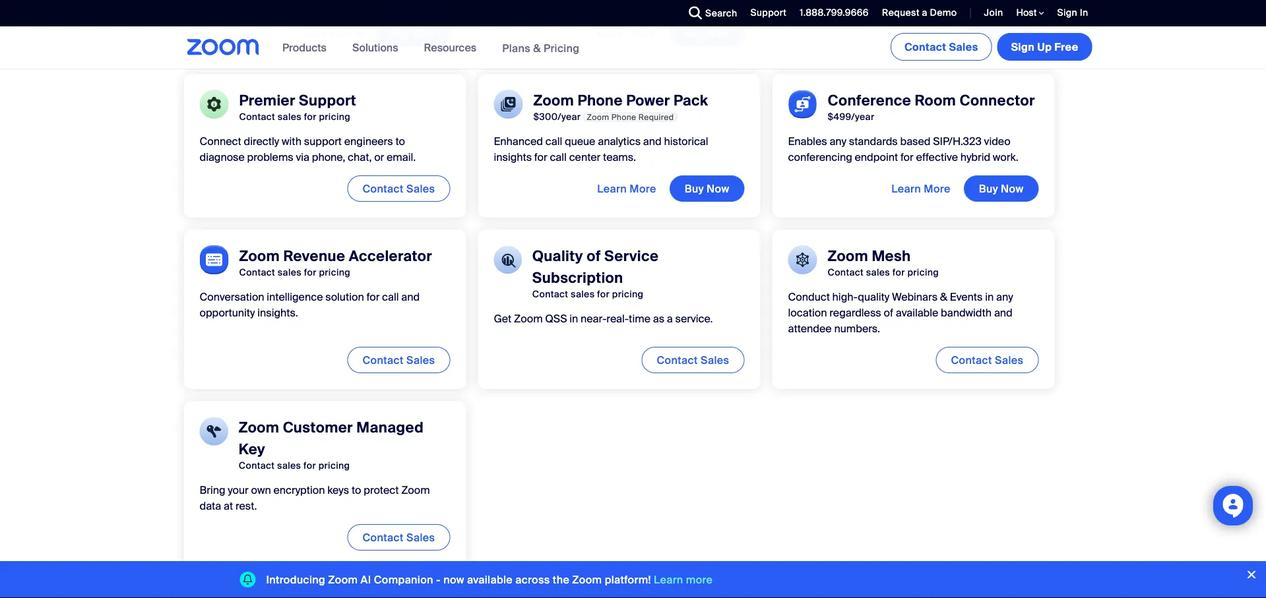 Task type: describe. For each thing, give the bounding box(es) containing it.
& inside conduct high-quality webinars & events in any location regardless of available bandwidth and attendee numbers.
[[940, 290, 948, 304]]

queue
[[565, 134, 596, 148]]

keys
[[328, 483, 349, 497]]

sign for sign in
[[1058, 7, 1078, 19]]

free
[[1055, 40, 1079, 54]]

zoom phone power pack $300/year zoom phone required
[[534, 91, 708, 123]]

engineers
[[344, 134, 393, 148]]

solutions
[[352, 41, 398, 54]]

search
[[706, 7, 737, 19]]

contact inside premier support contact sales for pricing
[[239, 111, 275, 123]]

quality of service subscription contact sales for pricing
[[532, 247, 659, 300]]

1 horizontal spatial a
[[922, 7, 928, 19]]

product information navigation
[[273, 26, 590, 70]]

& inside product information navigation
[[533, 41, 541, 55]]

available inside conduct high-quality webinars & events in any location regardless of available bandwidth and attendee numbers.
[[896, 306, 939, 320]]

as
[[653, 312, 665, 326]]

resources button
[[424, 26, 482, 69]]

pricing inside zoom mesh contact sales for pricing
[[908, 266, 939, 279]]

via
[[296, 150, 309, 164]]

enhanced
[[494, 134, 543, 148]]

buy now down "search"
[[685, 26, 730, 40]]

join
[[984, 7, 1003, 19]]

for inside enhanced call queue analytics and historical insights for call center teams.
[[534, 150, 548, 164]]

zoom inside zoom customer managed key contact sales for pricing
[[239, 418, 279, 437]]

the
[[553, 573, 570, 587]]

zoom right get
[[514, 312, 543, 326]]

zoom customer managed key logo image
[[200, 417, 228, 446]]

1 vertical spatial call
[[550, 150, 567, 164]]

now down work.
[[1001, 182, 1024, 196]]

resources
[[424, 41, 477, 54]]

bring your own encryption keys to protect zoom data at rest.
[[200, 483, 430, 513]]

contact sales link for zoom customer managed key
[[347, 524, 450, 551]]

sales for zoom customer managed key
[[407, 531, 435, 545]]

contact sales link for zoom mesh
[[936, 347, 1039, 373]]

zoom revenue accelerator logo image
[[200, 245, 229, 274]]

now down historical
[[707, 182, 730, 196]]

near-
[[581, 312, 607, 326]]

more
[[686, 573, 713, 587]]

room
[[915, 91, 956, 110]]

zoom up the queue in the left top of the page
[[587, 112, 609, 122]]

revenue
[[283, 247, 345, 265]]

service
[[605, 247, 659, 265]]

premier support logo image
[[200, 90, 229, 119]]

now down "search"
[[707, 26, 730, 40]]

now up the 'resources'
[[412, 26, 435, 40]]

premier
[[239, 91, 295, 110]]

chat,
[[348, 150, 372, 164]]

zoom phone power pack logo image
[[494, 90, 523, 119]]

power
[[626, 91, 670, 110]]

zoom customer managed key contact sales for pricing
[[239, 418, 424, 472]]

protect
[[364, 483, 399, 497]]

sales inside zoom mesh contact sales for pricing
[[866, 266, 890, 279]]

pricing inside zoom revenue accelerator contact sales for pricing
[[319, 266, 351, 279]]

events
[[950, 290, 983, 304]]

conversation
[[200, 290, 264, 304]]

center
[[569, 150, 601, 164]]

own
[[251, 483, 271, 497]]

sales for quality of service subscription
[[701, 353, 730, 367]]

zoom mesh contact sales for pricing
[[828, 247, 939, 279]]

0 horizontal spatial in
[[570, 312, 578, 326]]

contact sales for zoom mesh
[[951, 353, 1024, 367]]

support inside premier support contact sales for pricing
[[299, 91, 356, 110]]

conference room connector logo image
[[788, 90, 817, 119]]

based
[[901, 134, 931, 148]]

sign up free button
[[998, 33, 1093, 61]]

now
[[444, 573, 464, 587]]

high-
[[833, 290, 858, 304]]

pricing inside premier support contact sales for pricing
[[319, 111, 351, 123]]

zoom right the
[[572, 573, 602, 587]]

get
[[494, 312, 512, 326]]

host button
[[1017, 7, 1044, 19]]

email.
[[387, 150, 416, 164]]

plans & pricing
[[502, 41, 580, 55]]

bring
[[200, 483, 225, 497]]

in inside conduct high-quality webinars & events in any location regardless of available bandwidth and attendee numbers.
[[985, 290, 994, 304]]

and inside enhanced call queue analytics and historical insights for call center teams.
[[643, 134, 662, 148]]

location
[[788, 306, 827, 320]]

zoom mesh logo image
[[788, 245, 817, 274]]

demo
[[930, 7, 957, 19]]

to for customer
[[352, 483, 361, 497]]

sales for zoom mesh
[[995, 353, 1024, 367]]

any inside conduct high-quality webinars & events in any location regardless of available bandwidth and attendee numbers.
[[997, 290, 1013, 304]]

time
[[629, 312, 651, 326]]

pricing inside zoom customer managed key contact sales for pricing
[[319, 460, 350, 472]]

products button
[[283, 26, 333, 69]]

contact inside zoom customer managed key contact sales for pricing
[[239, 460, 275, 472]]

sign in
[[1058, 7, 1089, 19]]

pricing inside quality of service subscription contact sales for pricing
[[612, 288, 644, 300]]

request a demo
[[882, 7, 957, 19]]

$499/year
[[828, 111, 875, 123]]

teams.
[[603, 150, 636, 164]]

buy now up the 'resources'
[[391, 26, 435, 40]]

buy now down work.
[[979, 182, 1024, 196]]

sales inside quality of service subscription contact sales for pricing
[[571, 288, 595, 300]]

effective
[[916, 150, 958, 164]]

accelerator
[[349, 247, 432, 265]]

at
[[224, 499, 233, 513]]

companion
[[374, 573, 433, 587]]

video
[[984, 134, 1011, 148]]

products
[[283, 41, 327, 54]]

premier support contact sales for pricing
[[239, 91, 356, 123]]

insights.
[[258, 306, 298, 320]]

zoom inside zoom revenue accelerator contact sales for pricing
[[239, 247, 280, 265]]

solution
[[326, 290, 364, 304]]

intelligence
[[267, 290, 323, 304]]

contact inside zoom revenue accelerator contact sales for pricing
[[239, 266, 275, 279]]

conference room connector $499/year
[[828, 91, 1035, 123]]

contact inside zoom mesh contact sales for pricing
[[828, 266, 864, 279]]

webinars
[[892, 290, 938, 304]]

service.
[[676, 312, 713, 326]]

up
[[1038, 40, 1052, 54]]

directly
[[244, 134, 279, 148]]

zoom up $300/year
[[534, 91, 574, 110]]

get zoom qss in near-real-time as a service.
[[494, 312, 713, 326]]



Task type: vqa. For each thing, say whether or not it's contained in the screenshot.


Task type: locate. For each thing, give the bounding box(es) containing it.
0 vertical spatial support
[[751, 7, 787, 19]]

for inside conversation intelligence solution for call and opportunity insights.
[[367, 290, 380, 304]]

pricing
[[319, 111, 351, 123], [319, 266, 351, 279], [908, 266, 939, 279], [612, 288, 644, 300], [319, 460, 350, 472]]

for down based
[[901, 150, 914, 164]]

search button
[[679, 0, 741, 26]]

sign up free
[[1011, 40, 1079, 54]]

problems
[[247, 150, 293, 164]]

to for support
[[396, 134, 405, 148]]

to inside the connect directly with support engineers to diagnose problems via phone, chat, or email.
[[396, 134, 405, 148]]

1.888.799.9666 button
[[790, 0, 872, 26], [800, 7, 869, 19]]

plans
[[502, 41, 531, 55]]

regardless
[[830, 306, 882, 320]]

for right solution
[[367, 290, 380, 304]]

0 horizontal spatial to
[[352, 483, 361, 497]]

across
[[516, 573, 550, 587]]

contact sales link inside meetings navigation
[[891, 33, 992, 61]]

0 horizontal spatial &
[[533, 41, 541, 55]]

call
[[546, 134, 562, 148], [550, 150, 567, 164], [382, 290, 399, 304]]

for up get zoom qss in near-real-time as a service.
[[597, 288, 610, 300]]

1 vertical spatial sign
[[1011, 40, 1035, 54]]

for inside zoom revenue accelerator contact sales for pricing
[[304, 266, 317, 279]]

sales inside zoom customer managed key contact sales for pricing
[[277, 460, 301, 472]]

conduct
[[788, 290, 830, 304]]

real-
[[607, 312, 629, 326]]

learn more link
[[654, 573, 713, 587]]

zoom inside bring your own encryption keys to protect zoom data at rest.
[[401, 483, 430, 497]]

0 vertical spatial sign
[[1058, 7, 1078, 19]]

and down 'accelerator'
[[401, 290, 420, 304]]

0 vertical spatial and
[[643, 134, 662, 148]]

available right "now"
[[467, 573, 513, 587]]

conferencing
[[788, 150, 852, 164]]

-
[[436, 573, 441, 587]]

for inside enables any standards based sip/h.323 video conferencing endpoint for effective hybrid work.
[[901, 150, 914, 164]]

zoom inside zoom mesh contact sales for pricing
[[828, 247, 868, 265]]

buy now down join
[[979, 26, 1024, 40]]

and inside conduct high-quality webinars & events in any location regardless of available bandwidth and attendee numbers.
[[994, 306, 1013, 320]]

request a demo link
[[872, 0, 961, 26], [882, 7, 957, 19]]

join link up meetings navigation
[[984, 7, 1003, 19]]

for inside zoom mesh contact sales for pricing
[[893, 266, 905, 279]]

1 vertical spatial support
[[299, 91, 356, 110]]

now
[[412, 26, 435, 40], [707, 26, 730, 40], [1001, 26, 1024, 40], [707, 182, 730, 196], [1001, 182, 1024, 196]]

banner containing contact sales
[[171, 26, 1095, 70]]

sales up intelligence
[[278, 266, 302, 279]]

banner
[[171, 26, 1095, 70]]

now down host
[[1001, 26, 1024, 40]]

zoom up key
[[239, 418, 279, 437]]

& left events
[[940, 290, 948, 304]]

0 horizontal spatial and
[[401, 290, 420, 304]]

opportunity
[[200, 306, 255, 320]]

& right plans
[[533, 41, 541, 55]]

2 horizontal spatial and
[[994, 306, 1013, 320]]

2 vertical spatial and
[[994, 306, 1013, 320]]

quality
[[858, 290, 890, 304]]

sales inside premier support contact sales for pricing
[[278, 111, 302, 123]]

standards
[[849, 134, 898, 148]]

conduct high-quality webinars & events in any location regardless of available bandwidth and attendee numbers.
[[788, 290, 1013, 335]]

qss
[[545, 312, 567, 326]]

1 horizontal spatial of
[[884, 306, 894, 320]]

in right qss
[[570, 312, 578, 326]]

call inside conversation intelligence solution for call and opportunity insights.
[[382, 290, 399, 304]]

1 vertical spatial a
[[667, 312, 673, 326]]

for
[[304, 111, 317, 123], [534, 150, 548, 164], [901, 150, 914, 164], [304, 266, 317, 279], [893, 266, 905, 279], [597, 288, 610, 300], [367, 290, 380, 304], [304, 460, 316, 472]]

bandwidth
[[941, 306, 992, 320]]

of up subscription
[[587, 247, 601, 265]]

a right as on the right
[[667, 312, 673, 326]]

0 vertical spatial a
[[922, 7, 928, 19]]

hybrid
[[961, 150, 991, 164]]

your
[[228, 483, 249, 497]]

to
[[396, 134, 405, 148], [352, 483, 361, 497]]

pricing up real-
[[612, 288, 644, 300]]

enables any standards based sip/h.323 video conferencing endpoint for effective hybrid work.
[[788, 134, 1019, 164]]

managed
[[357, 418, 424, 437]]

1 horizontal spatial in
[[985, 290, 994, 304]]

with
[[282, 134, 302, 148]]

0 horizontal spatial of
[[587, 247, 601, 265]]

0 vertical spatial call
[[546, 134, 562, 148]]

solutions button
[[352, 26, 404, 69]]

meetings navigation
[[888, 26, 1095, 63]]

call down 'accelerator'
[[382, 290, 399, 304]]

for down mesh in the top of the page
[[893, 266, 905, 279]]

any inside enables any standards based sip/h.323 video conferencing endpoint for effective hybrid work.
[[830, 134, 847, 148]]

1 horizontal spatial to
[[396, 134, 405, 148]]

contact sales for premier support
[[363, 182, 435, 196]]

for inside premier support contact sales for pricing
[[304, 111, 317, 123]]

or
[[374, 150, 384, 164]]

1.888.799.9666
[[800, 7, 869, 19]]

contact sales link for quality of service subscription
[[642, 347, 745, 373]]

call left the center on the left of the page
[[550, 150, 567, 164]]

contact sales link for premier support
[[347, 175, 450, 202]]

request
[[882, 7, 920, 19]]

pricing
[[544, 41, 580, 55]]

numbers.
[[834, 322, 880, 335]]

for inside quality of service subscription contact sales for pricing
[[597, 288, 610, 300]]

introducing
[[266, 573, 325, 587]]

data
[[200, 499, 221, 513]]

mesh
[[872, 247, 911, 265]]

call down $300/year
[[546, 134, 562, 148]]

sales inside zoom revenue accelerator contact sales for pricing
[[278, 266, 302, 279]]

pricing up webinars
[[908, 266, 939, 279]]

and inside conversation intelligence solution for call and opportunity insights.
[[401, 290, 420, 304]]

and down required
[[643, 134, 662, 148]]

buy now down historical
[[685, 182, 730, 196]]

zoom right zoom revenue accelerator logo
[[239, 247, 280, 265]]

for up encryption
[[304, 460, 316, 472]]

1 vertical spatial and
[[401, 290, 420, 304]]

enables
[[788, 134, 827, 148]]

subscription
[[532, 268, 623, 287]]

sign in link
[[1048, 0, 1095, 26], [1058, 7, 1089, 19]]

0 vertical spatial to
[[396, 134, 405, 148]]

more
[[335, 26, 362, 40], [630, 26, 656, 40], [924, 26, 951, 40], [630, 182, 656, 196], [924, 182, 951, 196]]

to up email. in the top of the page
[[396, 134, 405, 148]]

0 horizontal spatial a
[[667, 312, 673, 326]]

diagnose
[[200, 150, 245, 164]]

customer
[[283, 418, 353, 437]]

support right "search"
[[751, 7, 787, 19]]

&
[[533, 41, 541, 55], [940, 290, 948, 304]]

any right events
[[997, 290, 1013, 304]]

support link
[[741, 0, 790, 26], [751, 7, 787, 19]]

to right keys
[[352, 483, 361, 497]]

rest.
[[236, 499, 257, 513]]

sales down mesh in the top of the page
[[866, 266, 890, 279]]

phone,
[[312, 150, 345, 164]]

0 vertical spatial phone
[[578, 91, 623, 110]]

contact inside meetings navigation
[[905, 40, 947, 54]]

pricing up keys
[[319, 460, 350, 472]]

conversation intelligence solution for call and opportunity insights.
[[200, 290, 420, 320]]

1 horizontal spatial sign
[[1058, 7, 1078, 19]]

1 vertical spatial phone
[[612, 112, 636, 122]]

1 horizontal spatial support
[[751, 7, 787, 19]]

buy now link
[[375, 20, 450, 46], [670, 20, 745, 46], [964, 20, 1039, 46], [670, 175, 745, 202], [964, 175, 1039, 202]]

of inside quality of service subscription contact sales for pricing
[[587, 247, 601, 265]]

sales down subscription
[[571, 288, 595, 300]]

sales up with
[[278, 111, 302, 123]]

and
[[643, 134, 662, 148], [401, 290, 420, 304], [994, 306, 1013, 320]]

1 horizontal spatial any
[[997, 290, 1013, 304]]

join link left host
[[974, 0, 1007, 26]]

quality of service subscription logo image
[[494, 245, 522, 274]]

endpoint
[[855, 150, 898, 164]]

contact inside quality of service subscription contact sales for pricing
[[532, 288, 568, 300]]

insights
[[494, 150, 532, 164]]

for inside zoom customer managed key contact sales for pricing
[[304, 460, 316, 472]]

1 horizontal spatial and
[[643, 134, 662, 148]]

of inside conduct high-quality webinars & events in any location regardless of available bandwidth and attendee numbers.
[[884, 306, 894, 320]]

quality
[[532, 247, 583, 265]]

sign inside button
[[1011, 40, 1035, 54]]

introducing zoom ai companion - now available across the zoom platform! learn more
[[266, 573, 713, 587]]

for down enhanced
[[534, 150, 548, 164]]

1 vertical spatial &
[[940, 290, 948, 304]]

and right "bandwidth"
[[994, 306, 1013, 320]]

0 horizontal spatial support
[[299, 91, 356, 110]]

$300/year
[[534, 111, 581, 123]]

0 horizontal spatial available
[[467, 573, 513, 587]]

sign left in
[[1058, 7, 1078, 19]]

sales inside meetings navigation
[[949, 40, 978, 54]]

enhanced call queue analytics and historical insights for call center teams.
[[494, 134, 708, 164]]

host
[[1017, 7, 1039, 19]]

connect
[[200, 134, 241, 148]]

1 vertical spatial to
[[352, 483, 361, 497]]

contact sales inside meetings navigation
[[905, 40, 978, 54]]

zoom logo image
[[187, 39, 259, 55]]

sales for zoom revenue accelerator
[[407, 353, 435, 367]]

0 horizontal spatial sign
[[1011, 40, 1035, 54]]

sign left up
[[1011, 40, 1035, 54]]

available down webinars
[[896, 306, 939, 320]]

contact sales for quality of service subscription
[[657, 353, 730, 367]]

encryption
[[274, 483, 325, 497]]

for down revenue
[[304, 266, 317, 279]]

any up conferencing
[[830, 134, 847, 148]]

attendee
[[788, 322, 832, 335]]

pricing up solution
[[319, 266, 351, 279]]

zoom
[[534, 91, 574, 110], [587, 112, 609, 122], [239, 247, 280, 265], [828, 247, 868, 265], [514, 312, 543, 326], [239, 418, 279, 437], [401, 483, 430, 497], [328, 573, 358, 587], [572, 573, 602, 587]]

1 vertical spatial any
[[997, 290, 1013, 304]]

1 vertical spatial available
[[467, 573, 513, 587]]

0 vertical spatial &
[[533, 41, 541, 55]]

pricing up "support"
[[319, 111, 351, 123]]

zoom up high-
[[828, 247, 868, 265]]

sales
[[949, 40, 978, 54], [407, 182, 435, 196], [407, 353, 435, 367], [701, 353, 730, 367], [995, 353, 1024, 367], [407, 531, 435, 545]]

conference
[[828, 91, 911, 110]]

sign for sign up free
[[1011, 40, 1035, 54]]

required
[[639, 112, 674, 122]]

contact sales link for zoom revenue accelerator
[[347, 347, 450, 373]]

a left demo
[[922, 7, 928, 19]]

0 vertical spatial available
[[896, 306, 939, 320]]

a
[[922, 7, 928, 19], [667, 312, 673, 326]]

work.
[[993, 150, 1019, 164]]

contact sales for zoom customer managed key
[[363, 531, 435, 545]]

zoom right protect
[[401, 483, 430, 497]]

0 horizontal spatial any
[[830, 134, 847, 148]]

contact sales for zoom revenue accelerator
[[363, 353, 435, 367]]

to inside bring your own encryption keys to protect zoom data at rest.
[[352, 483, 361, 497]]

1 vertical spatial in
[[570, 312, 578, 326]]

zoom left ai
[[328, 573, 358, 587]]

in right events
[[985, 290, 994, 304]]

historical
[[664, 134, 708, 148]]

of down quality
[[884, 306, 894, 320]]

1 horizontal spatial &
[[940, 290, 948, 304]]

support up "support"
[[299, 91, 356, 110]]

1 horizontal spatial available
[[896, 306, 939, 320]]

analytics
[[598, 134, 641, 148]]

2 vertical spatial call
[[382, 290, 399, 304]]

sales up encryption
[[277, 460, 301, 472]]

0 vertical spatial any
[[830, 134, 847, 148]]

0 vertical spatial of
[[587, 247, 601, 265]]

for up "support"
[[304, 111, 317, 123]]

0 vertical spatial in
[[985, 290, 994, 304]]

key
[[239, 440, 265, 459]]

sales for premier support
[[407, 182, 435, 196]]

1 vertical spatial of
[[884, 306, 894, 320]]

sip/h.323
[[933, 134, 982, 148]]



